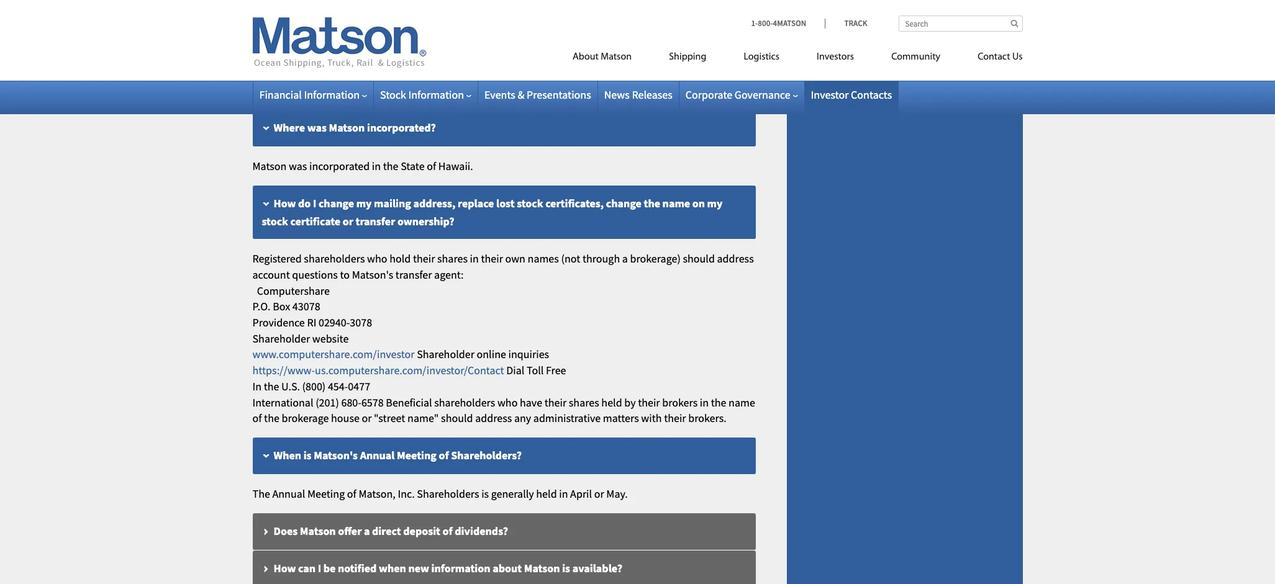 Task type: vqa. For each thing, say whether or not it's contained in the screenshot.
bottom The Meeting
yes



Task type: describe. For each thing, give the bounding box(es) containing it.
meeting inside tab
[[397, 449, 437, 463]]

news releases link
[[604, 88, 673, 102]]

in left own
[[470, 252, 479, 266]]

when
[[379, 562, 406, 576]]

the inside where was matson incorporated? tab panel
[[383, 159, 399, 174]]

where was matson incorporated?
[[274, 121, 436, 135]]

1 horizontal spatial should
[[683, 252, 715, 266]]

about
[[573, 52, 599, 62]]

online
[[477, 348, 506, 362]]

offer
[[338, 524, 362, 539]]

when is matson's annual meeting of shareholders? tab panel
[[253, 487, 756, 503]]

matson's inside tab
[[314, 449, 358, 463]]

investor contacts
[[811, 88, 893, 102]]

when is matson's annual meeting of shareholders? tab
[[253, 438, 756, 475]]

of inside when is matson's annual meeting of shareholders? tab
[[439, 449, 449, 463]]

contact us
[[978, 52, 1023, 62]]

1 vertical spatial who
[[498, 396, 518, 410]]

the
[[253, 487, 270, 501]]

name inside registered shareholders who hold their shares in their own names (not through a brokerage) should address account questions to matson's transfer agent: computershare p.o. box 43078 providence ri 02940-3078 shareholder website www.computershare.com/investor shareholder online inquiries https://www-us.computershare.com/investor/contact dial toll free in the u.s. (800) 454-0477 international (201) 680-6578  beneficial shareholders who have their shares held by their brokers in the name of the brokerage house or "street name" should address any administrative matters with their brokers.
[[729, 396, 756, 410]]

the right in
[[264, 380, 279, 394]]

u.s.
[[282, 380, 300, 394]]

what
[[274, 84, 299, 98]]

how do i change my mailing address, replace lost stock certificates, change the name on my stock certificate or transfer ownership?
[[262, 196, 723, 229]]

questions
[[292, 268, 338, 282]]

replace
[[458, 196, 494, 211]]

does for does matson offer a direct deposit of dividends?
[[274, 524, 298, 539]]

is inside tab panel
[[482, 487, 489, 501]]

may.
[[607, 487, 628, 501]]

2 change from the left
[[606, 196, 642, 211]]

of inside where was matson incorporated? tab panel
[[427, 159, 436, 174]]

incorporated?
[[367, 121, 436, 135]]

about matson link
[[554, 46, 651, 71]]

logistics
[[744, 52, 780, 62]]

when does matson release its quarterly reports?
[[274, 46, 510, 60]]

direct
[[372, 524, 401, 539]]

through
[[583, 252, 620, 266]]

held inside registered shareholders who hold their shares in their own names (not through a brokerage) should address account questions to matson's transfer agent: computershare p.o. box 43078 providence ri 02940-3078 shareholder website www.computershare.com/investor shareholder online inquiries https://www-us.computershare.com/investor/contact dial toll free in the u.s. (800) 454-0477 international (201) 680-6578  beneficial shareholders who have their shares held by their brokers in the name of the brokerage house or "street name" should address any administrative matters with their brokers.
[[602, 396, 622, 410]]

shareholders
[[417, 487, 479, 501]]

office?
[[480, 84, 512, 98]]

account
[[253, 268, 290, 282]]

454-
[[328, 380, 348, 394]]

0 vertical spatial shares
[[437, 252, 468, 266]]

investor contacts link
[[811, 88, 893, 102]]

a for dividends?
[[364, 524, 370, 539]]

corporate governance link
[[686, 88, 798, 102]]

how do i change my mailing address, replace lost stock certificates, change the name on my stock certificate or transfer ownership? tab
[[253, 186, 756, 240]]

free
[[546, 364, 566, 378]]

of inside registered shareholders who hold their shares in their own names (not through a brokerage) should address account questions to matson's transfer agent: computershare p.o. box 43078 providence ri 02940-3078 shareholder website www.computershare.com/investor shareholder online inquiries https://www-us.computershare.com/investor/contact dial toll free in the u.s. (800) 454-0477 international (201) 680-6578  beneficial shareholders who have their shares held by their brokers in the name of the brokerage house or "street name" should address any administrative matters with their brokers.
[[253, 412, 262, 426]]

stock information link
[[380, 88, 472, 102]]

when is matson's annual meeting of shareholders?
[[274, 449, 522, 463]]

incorporated
[[309, 159, 370, 174]]

https://www-
[[253, 364, 315, 378]]

releases
[[632, 88, 673, 102]]

stock
[[380, 88, 406, 102]]

about matson
[[573, 52, 632, 62]]

what is the address of matson's corporate office?
[[274, 84, 512, 98]]

matson,
[[359, 487, 396, 501]]

i for do
[[313, 196, 317, 211]]

contacts
[[851, 88, 893, 102]]

registered shareholders who hold their shares in their own names (not through a brokerage) should address account questions to matson's transfer agent: computershare p.o. box 43078 providence ri 02940-3078 shareholder website www.computershare.com/investor shareholder online inquiries https://www-us.computershare.com/investor/contact dial toll free in the u.s. (800) 454-0477 international (201) 680-6578  beneficial shareholders who have their shares held by their brokers in the name of the brokerage house or "street name" should address any administrative matters with their brokers.
[[253, 252, 756, 426]]

state
[[401, 159, 425, 174]]

administrative
[[534, 412, 601, 426]]

i for can
[[318, 562, 321, 576]]

was for incorporated
[[289, 159, 307, 174]]

notified
[[338, 562, 377, 576]]

address inside tab
[[330, 84, 369, 98]]

1 horizontal spatial shareholders
[[434, 396, 495, 410]]

track link
[[826, 18, 868, 29]]

presentations
[[527, 88, 591, 102]]

the right the what
[[312, 84, 328, 98]]

does matson offer a direct deposit of dividends?
[[274, 524, 508, 539]]

does matson pay a dividend on its common stock? tab
[[253, 0, 756, 36]]

1 horizontal spatial stock
[[517, 196, 544, 211]]

can
[[298, 562, 316, 576]]

does
[[304, 46, 327, 60]]

1-800-4matson
[[752, 18, 807, 29]]

hawaii.
[[439, 159, 473, 174]]

us
[[1013, 52, 1023, 62]]

www.computershare.com/investor link
[[253, 348, 415, 362]]

3078
[[350, 316, 372, 330]]

how for can
[[274, 562, 296, 576]]

inquiries
[[509, 348, 549, 362]]

financial
[[259, 88, 302, 102]]

inc.
[[398, 487, 415, 501]]

matters
[[603, 412, 639, 426]]

agent:
[[434, 268, 464, 282]]

of inside when is matson's annual meeting of shareholders? tab panel
[[347, 487, 357, 501]]

about
[[493, 562, 522, 576]]

0 horizontal spatial shareholder
[[253, 332, 310, 346]]

02940-
[[319, 316, 350, 330]]

when does matson release its quarterly reports? tab
[[253, 36, 756, 73]]

matson inside tab
[[300, 9, 336, 23]]

where was matson incorporated? tab
[[253, 110, 756, 148]]

financial information link
[[259, 88, 367, 102]]

name"
[[408, 412, 439, 426]]

does matson pay a dividend on its common stock?
[[274, 9, 518, 23]]

(800)
[[302, 380, 326, 394]]

how can i be notified when new information about matson is available? tab
[[253, 551, 756, 585]]

4matson
[[773, 18, 807, 29]]

in inside where was matson incorporated? tab panel
[[372, 159, 381, 174]]

events & presentations
[[485, 88, 591, 102]]

when for when is matson's annual meeting of shareholders?
[[274, 449, 301, 463]]

hold
[[390, 252, 411, 266]]

0 horizontal spatial who
[[367, 252, 388, 266]]

how for do
[[274, 196, 296, 211]]

deposit
[[403, 524, 441, 539]]

website
[[312, 332, 349, 346]]

0477
[[348, 380, 370, 394]]

transfer inside registered shareholders who hold their shares in their own names (not through a brokerage) should address account questions to matson's transfer agent: computershare p.o. box 43078 providence ri 02940-3078 shareholder website www.computershare.com/investor shareholder online inquiries https://www-us.computershare.com/investor/contact dial toll free in the u.s. (800) 454-0477 international (201) 680-6578  beneficial shareholders who have their shares held by their brokers in the name of the brokerage house or "street name" should address any administrative matters with their brokers.
[[396, 268, 432, 282]]

shipping
[[669, 52, 707, 62]]

1 vertical spatial shares
[[569, 396, 600, 410]]

us.computershare.com/investor/contact
[[315, 364, 504, 378]]

mailing
[[374, 196, 411, 211]]

international
[[253, 396, 314, 410]]

beneficial
[[386, 396, 432, 410]]

2 vertical spatial address
[[475, 412, 512, 426]]



Task type: locate. For each thing, give the bounding box(es) containing it.
of down international
[[253, 412, 262, 426]]

shares up administrative
[[569, 396, 600, 410]]

the inside how do i change my mailing address, replace lost stock certificates, change the name on my stock certificate or transfer ownership?
[[644, 196, 661, 211]]

0 horizontal spatial stock
[[262, 215, 288, 229]]

1 vertical spatial when
[[274, 449, 301, 463]]

1 horizontal spatial on
[[693, 196, 705, 211]]

1 vertical spatial shareholder
[[417, 348, 475, 362]]

their up with
[[638, 396, 660, 410]]

what is the address of matson's corporate office? tab
[[253, 73, 756, 110]]

shipping link
[[651, 46, 725, 71]]

or right certificate
[[343, 215, 354, 229]]

0 vertical spatial held
[[602, 396, 622, 410]]

680-
[[341, 396, 362, 410]]

the left state
[[383, 159, 399, 174]]

2 when from the top
[[274, 449, 301, 463]]

1 horizontal spatial who
[[498, 396, 518, 410]]

when
[[274, 46, 301, 60], [274, 449, 301, 463]]

when down brokerage
[[274, 449, 301, 463]]

or left the may.
[[595, 487, 604, 501]]

a inside tab
[[364, 524, 370, 539]]

0 vertical spatial stock
[[517, 196, 544, 211]]

i inside how can i be notified when new information about matson is available? tab
[[318, 562, 321, 576]]

1 horizontal spatial i
[[318, 562, 321, 576]]

matson's up incorporated?
[[384, 84, 428, 98]]

a inside registered shareholders who hold their shares in their own names (not through a brokerage) should address account questions to matson's transfer agent: computershare p.o. box 43078 providence ri 02940-3078 shareholder website www.computershare.com/investor shareholder online inquiries https://www-us.computershare.com/investor/contact dial toll free in the u.s. (800) 454-0477 international (201) 680-6578  beneficial shareholders who have their shares held by their brokers in the name of the brokerage house or "street name" should address any administrative matters with their brokers.
[[623, 252, 628, 266]]

governance
[[735, 88, 791, 102]]

is left available? at bottom
[[562, 562, 571, 576]]

of right state
[[427, 159, 436, 174]]

matson's inside tab
[[384, 84, 428, 98]]

2 vertical spatial or
[[595, 487, 604, 501]]

news
[[604, 88, 630, 102]]

0 vertical spatial who
[[367, 252, 388, 266]]

0 horizontal spatial meeting
[[308, 487, 345, 501]]

of down release
[[371, 84, 381, 98]]

the annual meeting of matson, inc. shareholders is generally held in april or may.
[[253, 487, 628, 501]]

0 vertical spatial how
[[274, 196, 296, 211]]

transfer
[[356, 215, 395, 229], [396, 268, 432, 282]]

0 vertical spatial should
[[683, 252, 715, 266]]

1 my from the left
[[356, 196, 372, 211]]

information for financial information
[[304, 88, 360, 102]]

stock up registered
[[262, 215, 288, 229]]

common
[[442, 9, 484, 23]]

1 when from the top
[[274, 46, 301, 60]]

is right the what
[[301, 84, 309, 98]]

matson was incorporated in the state of hawaii.
[[253, 159, 473, 174]]

is
[[301, 84, 309, 98], [304, 449, 312, 463], [482, 487, 489, 501], [562, 562, 571, 576]]

a right "pay"
[[358, 9, 364, 23]]

a
[[358, 9, 364, 23], [623, 252, 628, 266], [364, 524, 370, 539]]

certificate
[[291, 215, 341, 229]]

brokerage)
[[630, 252, 681, 266]]

pay
[[338, 9, 356, 23]]

ownership?
[[398, 215, 455, 229]]

1 horizontal spatial change
[[606, 196, 642, 211]]

0 horizontal spatial change
[[319, 196, 354, 211]]

1 horizontal spatial name
[[729, 396, 756, 410]]

how left 'can'
[[274, 562, 296, 576]]

their left own
[[481, 252, 503, 266]]

was
[[307, 121, 327, 135], [289, 159, 307, 174]]

800-
[[758, 18, 773, 29]]

where
[[274, 121, 305, 135]]

or down the "6578"
[[362, 412, 372, 426]]

0 horizontal spatial address
[[330, 84, 369, 98]]

0 vertical spatial its
[[427, 9, 439, 23]]

0 horizontal spatial should
[[441, 412, 473, 426]]

of inside does matson offer a direct deposit of dividends? tab
[[443, 524, 453, 539]]

information for stock information
[[409, 88, 464, 102]]

1 vertical spatial held
[[536, 487, 557, 501]]

does matson offer a direct deposit of dividends? tab
[[253, 514, 756, 551]]

change up certificate
[[319, 196, 354, 211]]

a inside tab
[[358, 9, 364, 23]]

generally
[[491, 487, 534, 501]]

1 horizontal spatial shareholder
[[417, 348, 475, 362]]

should
[[683, 252, 715, 266], [441, 412, 473, 426]]

"street
[[374, 412, 405, 426]]

search image
[[1011, 19, 1019, 27]]

(not
[[561, 252, 581, 266]]

or inside registered shareholders who hold their shares in their own names (not through a brokerage) should address account questions to matson's transfer agent: computershare p.o. box 43078 providence ri 02940-3078 shareholder website www.computershare.com/investor shareholder online inquiries https://www-us.computershare.com/investor/contact dial toll free in the u.s. (800) 454-0477 international (201) 680-6578  beneficial shareholders who have their shares held by their brokers in the name of the brokerage house or "street name" should address any administrative matters with their brokers.
[[362, 412, 372, 426]]

transfer down 'mailing' at the left of the page
[[356, 215, 395, 229]]

when for when does matson release its quarterly reports?
[[274, 46, 301, 60]]

1 horizontal spatial shares
[[569, 396, 600, 410]]

2 how from the top
[[274, 562, 296, 576]]

meeting up offer
[[308, 487, 345, 501]]

0 vertical spatial shareholders
[[304, 252, 365, 266]]

0 vertical spatial address
[[330, 84, 369, 98]]

its left "common"
[[427, 9, 439, 23]]

investor
[[811, 88, 849, 102]]

any
[[514, 412, 531, 426]]

was for matson
[[307, 121, 327, 135]]

their
[[413, 252, 435, 266], [481, 252, 503, 266], [545, 396, 567, 410], [638, 396, 660, 410], [664, 412, 686, 426]]

ri
[[307, 316, 317, 330]]

i right "do"
[[313, 196, 317, 211]]

shares up agent:
[[437, 252, 468, 266]]

on inside tab
[[412, 9, 425, 23]]

when left does
[[274, 46, 301, 60]]

1 vertical spatial stock
[[262, 215, 288, 229]]

to
[[340, 268, 350, 282]]

1 vertical spatial i
[[318, 562, 321, 576]]

0 vertical spatial meeting
[[397, 449, 437, 463]]

1 vertical spatial annual
[[272, 487, 305, 501]]

matson's down house
[[314, 449, 358, 463]]

dial
[[507, 364, 525, 378]]

1 horizontal spatial held
[[602, 396, 622, 410]]

1 vertical spatial address
[[717, 252, 754, 266]]

in inside when is matson's annual meeting of shareholders? tab panel
[[559, 487, 568, 501]]

2 horizontal spatial or
[[595, 487, 604, 501]]

0 vertical spatial transfer
[[356, 215, 395, 229]]

where was matson incorporated? tab panel
[[253, 159, 756, 175]]

stock?
[[487, 9, 518, 23]]

name inside how do i change my mailing address, replace lost stock certificates, change the name on my stock certificate or transfer ownership?
[[663, 196, 690, 211]]

1 how from the top
[[274, 196, 296, 211]]

the up brokers.
[[711, 396, 727, 410]]

0 horizontal spatial shareholders
[[304, 252, 365, 266]]

how inside how do i change my mailing address, replace lost stock certificates, change the name on my stock certificate or transfer ownership?
[[274, 196, 296, 211]]

p.o.
[[253, 300, 271, 314]]

shareholders up the to at the top
[[304, 252, 365, 266]]

1 horizontal spatial information
[[409, 88, 464, 102]]

by
[[625, 396, 636, 410]]

meeting
[[397, 449, 437, 463], [308, 487, 345, 501]]

was inside tab panel
[[289, 159, 307, 174]]

1 vertical spatial name
[[729, 396, 756, 410]]

how left "do"
[[274, 196, 296, 211]]

the down international
[[264, 412, 280, 426]]

contact
[[978, 52, 1011, 62]]

shareholders?
[[451, 449, 522, 463]]

https://www-us.computershare.com/investor/contact link
[[253, 364, 504, 378]]

or inside when is matson's annual meeting of shareholders? tab panel
[[595, 487, 604, 501]]

0 horizontal spatial or
[[343, 215, 354, 229]]

their down brokers
[[664, 412, 686, 426]]

annual inside tab
[[360, 449, 395, 463]]

Search search field
[[899, 16, 1023, 32]]

corporate
[[686, 88, 733, 102]]

0 vertical spatial shareholder
[[253, 332, 310, 346]]

certificates,
[[546, 196, 604, 211]]

0 horizontal spatial name
[[663, 196, 690, 211]]

matson's right the to at the top
[[352, 268, 394, 282]]

was right where
[[307, 121, 327, 135]]

i inside how do i change my mailing address, replace lost stock certificates, change the name on my stock certificate or transfer ownership?
[[313, 196, 317, 211]]

corporate governance
[[686, 88, 791, 102]]

0 horizontal spatial information
[[304, 88, 360, 102]]

2 vertical spatial matson's
[[314, 449, 358, 463]]

of up the annual meeting of matson, inc. shareholders is generally held in april or may.
[[439, 449, 449, 463]]

0 horizontal spatial my
[[356, 196, 372, 211]]

matson image
[[253, 17, 427, 68]]

1 vertical spatial does
[[274, 524, 298, 539]]

when inside tab
[[274, 449, 301, 463]]

(201)
[[316, 396, 339, 410]]

when inside "tab"
[[274, 46, 301, 60]]

annual right the
[[272, 487, 305, 501]]

0 vertical spatial a
[[358, 9, 364, 23]]

transfer inside how do i change my mailing address, replace lost stock certificates, change the name on my stock certificate or transfer ownership?
[[356, 215, 395, 229]]

1 vertical spatial its
[[405, 46, 418, 60]]

of right the deposit
[[443, 524, 453, 539]]

how do i change my mailing address, replace lost stock certificates, change the name on my stock certificate or transfer ownership? tab panel
[[253, 251, 756, 427]]

brokers.
[[689, 412, 727, 426]]

in left state
[[372, 159, 381, 174]]

change right 'certificates,'
[[606, 196, 642, 211]]

in left april
[[559, 487, 568, 501]]

2 vertical spatial a
[[364, 524, 370, 539]]

on
[[412, 9, 425, 23], [693, 196, 705, 211]]

dividends?
[[455, 524, 508, 539]]

1 vertical spatial shareholders
[[434, 396, 495, 410]]

0 vertical spatial was
[[307, 121, 327, 135]]

in
[[372, 159, 381, 174], [470, 252, 479, 266], [700, 396, 709, 410], [559, 487, 568, 501]]

is inside tab
[[304, 449, 312, 463]]

its inside "tab"
[[405, 46, 418, 60]]

or inside how do i change my mailing address, replace lost stock certificates, change the name on my stock certificate or transfer ownership?
[[343, 215, 354, 229]]

registered
[[253, 252, 302, 266]]

its right release
[[405, 46, 418, 60]]

matson inside top menu navigation
[[601, 52, 632, 62]]

1 change from the left
[[319, 196, 354, 211]]

is left the generally
[[482, 487, 489, 501]]

shareholder up 'us.computershare.com/investor/contact'
[[417, 348, 475, 362]]

1 horizontal spatial meeting
[[397, 449, 437, 463]]

2 information from the left
[[409, 88, 464, 102]]

0 horizontal spatial its
[[405, 46, 418, 60]]

1 vertical spatial or
[[362, 412, 372, 426]]

does inside tab
[[274, 9, 298, 23]]

matson's inside registered shareholders who hold their shares in their own names (not through a brokerage) should address account questions to matson's transfer agent: computershare p.o. box 43078 providence ri 02940-3078 shareholder website www.computershare.com/investor shareholder online inquiries https://www-us.computershare.com/investor/contact dial toll free in the u.s. (800) 454-0477 international (201) 680-6578  beneficial shareholders who have their shares held by their brokers in the name of the brokerage house or "street name" should address any administrative matters with their brokers.
[[352, 268, 394, 282]]

is down brokerage
[[304, 449, 312, 463]]

1-800-4matson link
[[752, 18, 826, 29]]

a for common
[[358, 9, 364, 23]]

0 vertical spatial name
[[663, 196, 690, 211]]

0 horizontal spatial held
[[536, 487, 557, 501]]

box
[[273, 300, 290, 314]]

None search field
[[899, 16, 1023, 32]]

1 vertical spatial meeting
[[308, 487, 345, 501]]

6578
[[362, 396, 384, 410]]

a right through on the top left of page
[[623, 252, 628, 266]]

name right brokers
[[729, 396, 756, 410]]

held right the generally
[[536, 487, 557, 501]]

dividend
[[367, 9, 410, 23]]

1 vertical spatial how
[[274, 562, 296, 576]]

matson inside tab panel
[[253, 159, 287, 174]]

of left matson,
[[347, 487, 357, 501]]

matson inside tab
[[300, 524, 336, 539]]

1 vertical spatial was
[[289, 159, 307, 174]]

brokerage
[[282, 412, 329, 426]]

should right brokerage)
[[683, 252, 715, 266]]

0 vertical spatial when
[[274, 46, 301, 60]]

does inside tab
[[274, 524, 298, 539]]

held left the by
[[602, 396, 622, 410]]

2 horizontal spatial address
[[717, 252, 754, 266]]

1 horizontal spatial or
[[362, 412, 372, 426]]

2 my from the left
[[708, 196, 723, 211]]

name up brokerage)
[[663, 196, 690, 211]]

investors
[[817, 52, 855, 62]]

0 horizontal spatial on
[[412, 9, 425, 23]]

1 vertical spatial should
[[441, 412, 473, 426]]

1 horizontal spatial annual
[[360, 449, 395, 463]]

1 vertical spatial on
[[693, 196, 705, 211]]

i left be
[[318, 562, 321, 576]]

a right offer
[[364, 524, 370, 539]]

1 vertical spatial matson's
[[352, 268, 394, 282]]

own
[[506, 252, 526, 266]]

annual up matson,
[[360, 449, 395, 463]]

should right name"
[[441, 412, 473, 426]]

have
[[520, 396, 543, 410]]

annual
[[360, 449, 395, 463], [272, 487, 305, 501]]

lost
[[497, 196, 515, 211]]

transfer down hold
[[396, 268, 432, 282]]

in up brokers.
[[700, 396, 709, 410]]

information up where was matson incorporated?
[[304, 88, 360, 102]]

their right hold
[[413, 252, 435, 266]]

logistics link
[[725, 46, 799, 71]]

1 horizontal spatial its
[[427, 9, 439, 23]]

0 horizontal spatial shares
[[437, 252, 468, 266]]

the up brokerage)
[[644, 196, 661, 211]]

matson
[[300, 9, 336, 23], [329, 46, 365, 60], [601, 52, 632, 62], [329, 121, 365, 135], [253, 159, 287, 174], [300, 524, 336, 539], [524, 562, 560, 576]]

0 horizontal spatial annual
[[272, 487, 305, 501]]

who up any
[[498, 396, 518, 410]]

april
[[571, 487, 592, 501]]

1-
[[752, 18, 758, 29]]

www.computershare.com/investor
[[253, 348, 415, 362]]

top menu navigation
[[517, 46, 1023, 71]]

name
[[663, 196, 690, 211], [729, 396, 756, 410]]

how
[[274, 196, 296, 211], [274, 562, 296, 576]]

house
[[331, 412, 360, 426]]

held inside when is matson's annual meeting of shareholders? tab panel
[[536, 487, 557, 501]]

shareholders up name"
[[434, 396, 495, 410]]

0 vertical spatial or
[[343, 215, 354, 229]]

1 information from the left
[[304, 88, 360, 102]]

information down quarterly
[[409, 88, 464, 102]]

1 does from the top
[[274, 9, 298, 23]]

who left hold
[[367, 252, 388, 266]]

matson inside "tab"
[[329, 46, 365, 60]]

0 vertical spatial i
[[313, 196, 317, 211]]

0 vertical spatial does
[[274, 9, 298, 23]]

2 does from the top
[[274, 524, 298, 539]]

1 horizontal spatial address
[[475, 412, 512, 426]]

1 vertical spatial a
[[623, 252, 628, 266]]

shareholder down providence
[[253, 332, 310, 346]]

the
[[312, 84, 328, 98], [383, 159, 399, 174], [644, 196, 661, 211], [264, 380, 279, 394], [711, 396, 727, 410], [264, 412, 280, 426]]

stock
[[517, 196, 544, 211], [262, 215, 288, 229]]

financial information
[[259, 88, 360, 102]]

1 vertical spatial transfer
[[396, 268, 432, 282]]

providence
[[253, 316, 305, 330]]

0 vertical spatial on
[[412, 9, 425, 23]]

1 horizontal spatial my
[[708, 196, 723, 211]]

was inside tab
[[307, 121, 327, 135]]

meeting down name"
[[397, 449, 437, 463]]

brokers
[[663, 396, 698, 410]]

stock right 'lost'
[[517, 196, 544, 211]]

on inside how do i change my mailing address, replace lost stock certificates, change the name on my stock certificate or transfer ownership?
[[693, 196, 705, 211]]

meeting inside tab panel
[[308, 487, 345, 501]]

does for does matson pay a dividend on its common stock?
[[274, 9, 298, 23]]

events & presentations link
[[485, 88, 591, 102]]

0 horizontal spatial i
[[313, 196, 317, 211]]

&
[[518, 88, 525, 102]]

its inside tab
[[427, 9, 439, 23]]

annual inside tab panel
[[272, 487, 305, 501]]

corporate
[[430, 84, 478, 98]]

was up "do"
[[289, 159, 307, 174]]

track
[[845, 18, 868, 29]]

of inside what is the address of matson's corporate office? tab
[[371, 84, 381, 98]]

their up administrative
[[545, 396, 567, 410]]

0 vertical spatial matson's
[[384, 84, 428, 98]]

0 vertical spatial annual
[[360, 449, 395, 463]]



